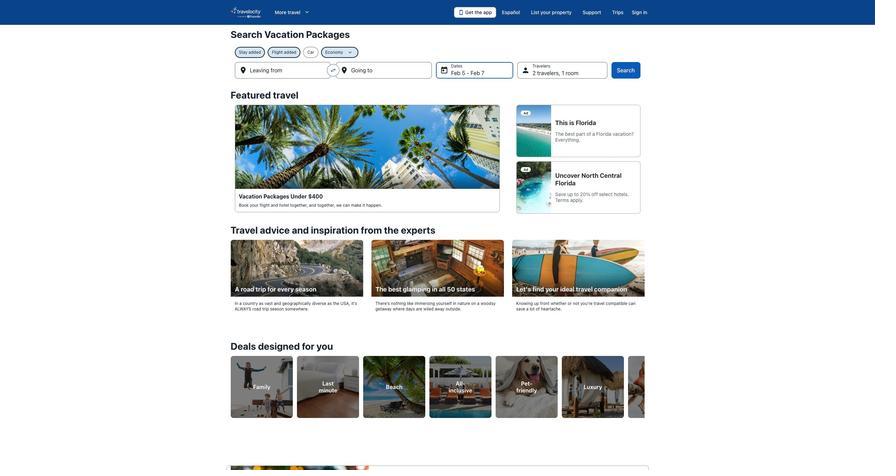 Task type: vqa. For each thing, say whether or not it's contained in the screenshot.
Show next card Icon
no



Task type: locate. For each thing, give the bounding box(es) containing it.
download the app button image
[[459, 10, 464, 15]]

swap origin and destination values image
[[330, 67, 337, 74]]

main content
[[0, 25, 876, 471]]

travel advice and inspiration from the experts region
[[227, 221, 649, 325]]



Task type: describe. For each thing, give the bounding box(es) containing it.
featured travel region
[[227, 86, 649, 221]]

next image
[[641, 381, 649, 390]]

previous image
[[227, 381, 235, 390]]

travelocity logo image
[[231, 7, 261, 18]]



